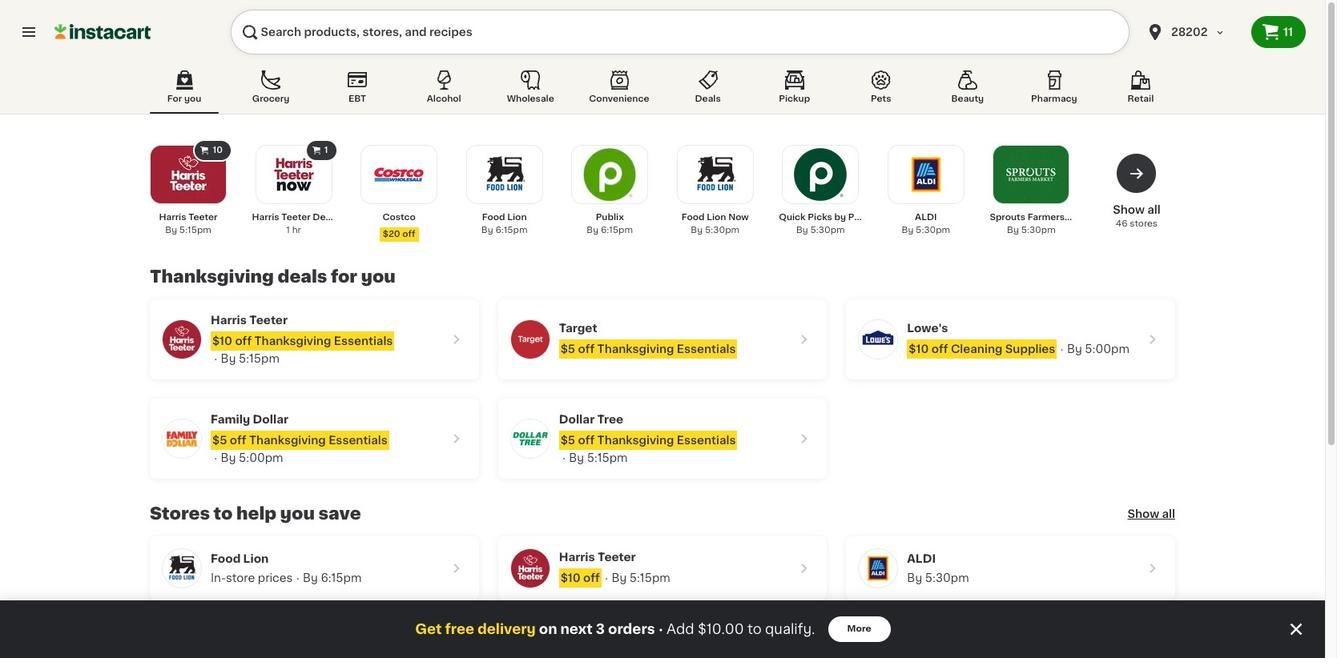 Task type: describe. For each thing, give the bounding box(es) containing it.
harris inside harris teeter by 5:15pm
[[159, 213, 186, 222]]

you inside button
[[184, 95, 201, 103]]

$10.00
[[698, 624, 744, 636]]

1 inside harris teeter delivery now 1 hr
[[286, 226, 290, 235]]

•
[[659, 623, 664, 636]]

sprouts farmers market image
[[1005, 147, 1059, 202]]

by inside the sprouts farmers market by 5:30pm
[[1007, 226, 1019, 235]]

harris teeter delivery now 1 hr
[[252, 213, 373, 235]]

beauty button
[[934, 67, 1003, 114]]

grocery
[[252, 95, 290, 103]]

harris teeter image
[[511, 550, 550, 588]]

3
[[596, 624, 605, 636]]

1 vertical spatial aldi by 5:30pm
[[908, 554, 970, 584]]

walgreens
[[559, 636, 622, 647]]

publix by 6:15pm
[[587, 213, 633, 235]]

stores
[[150, 506, 210, 523]]

orders
[[608, 624, 655, 636]]

$10 for $10 off
[[561, 573, 581, 584]]

all for show all
[[1163, 509, 1176, 520]]

get
[[415, 624, 442, 636]]

more
[[848, 625, 872, 634]]

food for food lion
[[211, 554, 241, 565]]

walgreens link
[[498, 620, 827, 659]]

5:15pm inside $10 off thanksgiving essentials by 5:15pm
[[239, 353, 280, 365]]

alcohol
[[427, 95, 461, 103]]

show all
[[1128, 509, 1176, 520]]

cleaning
[[951, 344, 1003, 355]]

food for food lion now by 5:30pm
[[682, 213, 705, 222]]

by 6:15pm
[[303, 573, 362, 584]]

on
[[539, 624, 557, 636]]

thanksgiving for dollar tree
[[598, 435, 674, 446]]

pickup
[[779, 95, 810, 103]]

grocery button
[[236, 67, 305, 114]]

food lion now image
[[688, 147, 743, 202]]

thanksgiving for family dollar
[[249, 435, 326, 446]]

show all 46 stores
[[1113, 204, 1161, 228]]

shop categories tab list
[[150, 67, 1176, 114]]

lowe's
[[908, 323, 949, 334]]

pharmacy
[[1032, 95, 1078, 103]]

supplies
[[1006, 344, 1056, 355]]

pharmacy button
[[1020, 67, 1089, 114]]

essentials for $5 off thanksgiving essentials by 5:15pm
[[677, 435, 736, 446]]

food lion image
[[477, 147, 532, 202]]

pets
[[871, 95, 892, 103]]

thanksgiving deals for you
[[150, 268, 396, 285]]

thanksgiving for harris teeter
[[255, 336, 331, 347]]

essentials for $10 off thanksgiving essentials by 5:15pm
[[334, 336, 393, 347]]

1 horizontal spatial 1
[[324, 146, 328, 155]]

$10 off thanksgiving essentials by 5:15pm
[[212, 336, 393, 365]]

food lion now by 5:30pm
[[682, 213, 749, 235]]

pickup button
[[760, 67, 829, 114]]

tree
[[597, 414, 624, 426]]

farmers
[[1028, 213, 1065, 222]]

harris teeter for $10 off thanksgiving essentials
[[211, 315, 288, 326]]

beauty
[[952, 95, 984, 103]]

help
[[236, 506, 277, 523]]

in-store prices
[[211, 573, 293, 584]]

instacart image
[[55, 22, 151, 42]]

essentials for $5 off thanksgiving essentials by 5:00pm
[[329, 435, 388, 446]]

quick picks by publix by 5:30pm
[[779, 213, 877, 235]]

28202
[[1172, 26, 1208, 38]]

5:30pm down aldi image
[[916, 226, 951, 235]]

off for $5 off thanksgiving essentials by 5:00pm
[[230, 435, 247, 446]]

1 28202 button from the left
[[1137, 10, 1252, 55]]

$10 off
[[561, 573, 600, 584]]

$5 for $5 off thanksgiving essentials by 5:00pm
[[212, 435, 227, 446]]

in-
[[211, 573, 226, 584]]

pets button
[[847, 67, 916, 114]]

0 vertical spatial to
[[214, 506, 233, 523]]

show for show all 46 stores
[[1113, 204, 1145, 216]]

teeter down thanksgiving deals for you
[[249, 315, 288, 326]]

by inside "publix by 6:15pm"
[[587, 226, 599, 235]]

$5 off thanksgiving essentials
[[561, 344, 736, 355]]

10
[[213, 146, 223, 155]]

target image
[[511, 321, 550, 359]]

you for stores to help you save
[[280, 506, 315, 523]]

family dollar
[[211, 414, 289, 426]]

deals button
[[674, 67, 743, 114]]

quick
[[779, 213, 806, 222]]

lowe's image
[[859, 321, 898, 359]]

by inside food lion now by 5:30pm
[[691, 226, 703, 235]]

teeter up by 5:15pm
[[598, 552, 636, 563]]

costco image
[[372, 147, 426, 202]]

picks
[[808, 213, 833, 222]]

family dollar image
[[163, 420, 201, 458]]

food for food lion by 6:15pm
[[482, 213, 505, 222]]

publix image
[[583, 147, 637, 202]]

6:15pm inside "publix by 6:15pm"
[[601, 226, 633, 235]]

2 28202 button from the left
[[1146, 10, 1242, 55]]

delivery
[[478, 624, 536, 636]]

harris teeter delivery now image
[[267, 147, 321, 202]]

$5 off thanksgiving essentials by 5:15pm
[[561, 435, 736, 464]]

to inside "get free delivery on next 3 orders • add $10.00 to qualify."
[[748, 624, 762, 636]]

market
[[1067, 213, 1099, 222]]

for you
[[167, 95, 201, 103]]

deals
[[695, 95, 721, 103]]

costco $20 off
[[383, 213, 416, 239]]

add
[[667, 624, 695, 636]]

0 vertical spatial aldi by 5:30pm
[[902, 213, 951, 235]]

store
[[226, 573, 255, 584]]

sprouts farmers market by 5:30pm
[[990, 213, 1099, 235]]

retail button
[[1107, 67, 1176, 114]]

dollar tree
[[559, 414, 624, 426]]

thanksgiving down harris teeter by 5:15pm
[[150, 268, 274, 285]]

off inside costco $20 off
[[403, 230, 416, 239]]

show for show all
[[1128, 509, 1160, 520]]

5:30pm inside food lion now by 5:30pm
[[705, 226, 740, 235]]



Task type: locate. For each thing, give the bounding box(es) containing it.
now inside harris teeter delivery now 1 hr
[[353, 213, 373, 222]]

thanksgiving down tree
[[598, 435, 674, 446]]

0 horizontal spatial you
[[184, 95, 201, 103]]

thanksgiving inside $10 off thanksgiving essentials by 5:15pm
[[255, 336, 331, 347]]

$10 down lowe's
[[909, 344, 929, 355]]

off inside $10 off thanksgiving essentials by 5:15pm
[[235, 336, 252, 347]]

convenience button
[[583, 67, 656, 114]]

0 vertical spatial show
[[1113, 204, 1145, 216]]

harris teeter
[[211, 315, 288, 326], [559, 552, 636, 563]]

0 vertical spatial aldi
[[915, 213, 937, 222]]

2 horizontal spatial lion
[[707, 213, 727, 222]]

1 publix from the left
[[596, 213, 624, 222]]

5:30pm down farmers
[[1022, 226, 1056, 235]]

tab panel containing thanksgiving deals for you
[[142, 139, 1184, 659]]

by inside food lion by 6:15pm
[[482, 226, 493, 235]]

harris
[[159, 213, 186, 222], [252, 213, 279, 222], [211, 315, 247, 326], [559, 552, 595, 563]]

off left by 5:15pm
[[584, 573, 600, 584]]

1 horizontal spatial you
[[280, 506, 315, 523]]

1 horizontal spatial all
[[1163, 509, 1176, 520]]

lion inside food lion now by 5:30pm
[[707, 213, 727, 222]]

$5 inside the $5 off thanksgiving essentials by 5:15pm
[[561, 435, 576, 446]]

1 vertical spatial to
[[748, 624, 762, 636]]

by 5:00pm
[[1067, 344, 1130, 355]]

aldi image
[[899, 147, 954, 202]]

aldi by 5:30pm down aldi image
[[902, 213, 951, 235]]

show
[[1113, 204, 1145, 216], [1128, 509, 1160, 520]]

$5 inside $5 off thanksgiving essentials by 5:00pm
[[212, 435, 227, 446]]

save
[[319, 506, 361, 523]]

$5 for $5 off thanksgiving essentials
[[561, 344, 576, 355]]

teeter down 10
[[189, 213, 218, 222]]

off down family
[[230, 435, 247, 446]]

1 dollar from the left
[[253, 414, 289, 426]]

28202 button
[[1137, 10, 1252, 55], [1146, 10, 1242, 55]]

stores
[[1130, 220, 1158, 228]]

0 horizontal spatial all
[[1148, 204, 1161, 216]]

retail
[[1128, 95, 1154, 103]]

5:00pm down family dollar
[[239, 453, 283, 464]]

0 vertical spatial harris teeter
[[211, 315, 288, 326]]

teeter up hr
[[282, 213, 311, 222]]

off for $10 off cleaning supplies
[[932, 344, 949, 355]]

1 horizontal spatial publix
[[849, 213, 877, 222]]

now right delivery at the top of page
[[353, 213, 373, 222]]

essentials inside the $5 off thanksgiving essentials by 5:15pm
[[677, 435, 736, 446]]

delivery
[[313, 213, 351, 222]]

harris teeter for $10 off
[[559, 552, 636, 563]]

5:00pm inside $5 off thanksgiving essentials by 5:00pm
[[239, 453, 283, 464]]

1 vertical spatial you
[[361, 268, 396, 285]]

5:30pm inside the sprouts farmers market by 5:30pm
[[1022, 226, 1056, 235]]

teeter inside harris teeter delivery now 1 hr
[[282, 213, 311, 222]]

essentials inside $5 off thanksgiving essentials by 5:00pm
[[329, 435, 388, 446]]

prices
[[258, 573, 293, 584]]

1 horizontal spatial 6:15pm
[[496, 226, 528, 235]]

aldi
[[915, 213, 937, 222], [908, 554, 936, 565]]

show inside popup button
[[1128, 509, 1160, 520]]

$10 for $10 off thanksgiving essentials by 5:15pm
[[212, 336, 232, 347]]

0 horizontal spatial food
[[211, 554, 241, 565]]

all for show all 46 stores
[[1148, 204, 1161, 216]]

off down target
[[578, 344, 595, 355]]

1 vertical spatial aldi
[[908, 554, 936, 565]]

lion
[[508, 213, 527, 222], [707, 213, 727, 222], [243, 554, 269, 565]]

thanksgiving up tree
[[598, 344, 674, 355]]

0 vertical spatial harris teeter image
[[161, 147, 216, 202]]

food up in-
[[211, 554, 241, 565]]

ebt button
[[323, 67, 392, 114]]

5:15pm
[[179, 226, 211, 235], [239, 353, 280, 365], [587, 453, 628, 464], [630, 573, 671, 584]]

free
[[445, 624, 475, 636]]

5:15pm inside harris teeter by 5:15pm
[[179, 226, 211, 235]]

46
[[1116, 220, 1128, 228]]

0 vertical spatial all
[[1148, 204, 1161, 216]]

for
[[167, 95, 182, 103]]

wholesale button
[[496, 67, 565, 114]]

by inside $10 off thanksgiving essentials by 5:15pm
[[221, 353, 236, 365]]

by inside the $5 off thanksgiving essentials by 5:15pm
[[569, 453, 584, 464]]

food lion image
[[163, 550, 201, 588]]

2 horizontal spatial food
[[682, 213, 705, 222]]

ebt
[[349, 95, 366, 103]]

lion for food lion now by 5:30pm
[[707, 213, 727, 222]]

2 vertical spatial you
[[280, 506, 315, 523]]

harris teeter up $10 off
[[559, 552, 636, 563]]

0 horizontal spatial now
[[353, 213, 373, 222]]

5:00pm
[[1085, 344, 1130, 355], [239, 453, 283, 464]]

$10 for $10 off cleaning supplies
[[909, 344, 929, 355]]

1 now from the left
[[353, 213, 373, 222]]

0 horizontal spatial to
[[214, 506, 233, 523]]

treatment tracker modal dialog
[[0, 601, 1326, 659]]

thanksgiving
[[150, 268, 274, 285], [255, 336, 331, 347], [598, 344, 674, 355], [249, 435, 326, 446], [598, 435, 674, 446]]

2 horizontal spatial you
[[361, 268, 396, 285]]

1 vertical spatial harris teeter image
[[163, 321, 201, 359]]

off for $5 off thanksgiving essentials
[[578, 344, 595, 355]]

food inside food lion by 6:15pm
[[482, 213, 505, 222]]

harris teeter image
[[161, 147, 216, 202], [163, 321, 201, 359]]

6:15pm down food lion image
[[496, 226, 528, 235]]

0 horizontal spatial 1
[[286, 226, 290, 235]]

0 horizontal spatial harris teeter
[[211, 315, 288, 326]]

by
[[835, 213, 846, 222]]

wholesale
[[507, 95, 554, 103]]

to right the $10.00
[[748, 624, 762, 636]]

family
[[211, 414, 250, 426]]

1 vertical spatial 5:00pm
[[239, 453, 283, 464]]

1 left hr
[[286, 226, 290, 235]]

thanksgiving down deals
[[255, 336, 331, 347]]

1 horizontal spatial food
[[482, 213, 505, 222]]

6:15pm down publix image
[[601, 226, 633, 235]]

food down food lion image
[[482, 213, 505, 222]]

food lion by 6:15pm
[[482, 213, 528, 235]]

essentials
[[334, 336, 393, 347], [677, 344, 736, 355], [329, 435, 388, 446], [677, 435, 736, 446]]

11 button
[[1252, 16, 1306, 48]]

$20
[[383, 230, 400, 239]]

for you button
[[150, 67, 219, 114]]

target
[[559, 323, 598, 334]]

1 horizontal spatial 5:00pm
[[1085, 344, 1130, 355]]

aldi right aldi icon
[[908, 554, 936, 565]]

$10 right harris teeter icon
[[561, 573, 581, 584]]

5:15pm inside the $5 off thanksgiving essentials by 5:15pm
[[587, 453, 628, 464]]

food lion
[[211, 554, 269, 565]]

off down lowe's
[[932, 344, 949, 355]]

11
[[1284, 26, 1294, 38]]

off down dollar tree
[[578, 435, 595, 446]]

lion for food lion by 6:15pm
[[508, 213, 527, 222]]

1 right harris teeter delivery now image
[[324, 146, 328, 155]]

0 vertical spatial you
[[184, 95, 201, 103]]

$5 down family
[[212, 435, 227, 446]]

lion down food lion now image
[[707, 213, 727, 222]]

thanksgiving down family dollar
[[249, 435, 326, 446]]

$5 off thanksgiving essentials by 5:00pm
[[212, 435, 388, 464]]

dollar right family
[[253, 414, 289, 426]]

1 horizontal spatial dollar
[[559, 414, 595, 426]]

aldi image
[[859, 550, 898, 588]]

for
[[331, 268, 358, 285]]

5:30pm
[[705, 226, 740, 235], [811, 226, 845, 235], [916, 226, 951, 235], [1022, 226, 1056, 235], [926, 573, 970, 584]]

2 horizontal spatial 6:15pm
[[601, 226, 633, 235]]

next
[[561, 624, 593, 636]]

$5 for $5 off thanksgiving essentials by 5:15pm
[[561, 435, 576, 446]]

by
[[165, 226, 177, 235], [482, 226, 493, 235], [587, 226, 599, 235], [691, 226, 703, 235], [797, 226, 808, 235], [902, 226, 914, 235], [1007, 226, 1019, 235], [1067, 344, 1083, 355], [221, 353, 236, 365], [221, 453, 236, 464], [569, 453, 584, 464], [303, 573, 318, 584], [612, 573, 627, 584], [908, 573, 923, 584]]

publix inside quick picks by publix by 5:30pm
[[849, 213, 877, 222]]

show all button
[[1128, 507, 1176, 523]]

0 horizontal spatial 5:00pm
[[239, 453, 283, 464]]

2 horizontal spatial $10
[[909, 344, 929, 355]]

$10 off cleaning supplies
[[909, 344, 1056, 355]]

food down food lion now image
[[682, 213, 705, 222]]

all inside popup button
[[1163, 509, 1176, 520]]

dollar
[[253, 414, 289, 426], [559, 414, 595, 426]]

off for $10 off
[[584, 573, 600, 584]]

5:00pm right "supplies"
[[1085, 344, 1130, 355]]

convenience
[[589, 95, 650, 103]]

off for $10 off thanksgiving essentials by 5:15pm
[[235, 336, 252, 347]]

6:15pm inside food lion by 6:15pm
[[496, 226, 528, 235]]

0 vertical spatial 5:00pm
[[1085, 344, 1130, 355]]

food inside food lion now by 5:30pm
[[682, 213, 705, 222]]

1 vertical spatial harris teeter
[[559, 552, 636, 563]]

you for thanksgiving deals for you
[[361, 268, 396, 285]]

by inside quick picks by publix by 5:30pm
[[797, 226, 808, 235]]

thanksgiving inside $5 off thanksgiving essentials by 5:00pm
[[249, 435, 326, 446]]

hr
[[292, 226, 301, 235]]

aldi by 5:30pm right aldi icon
[[908, 554, 970, 584]]

alcohol button
[[410, 67, 479, 114]]

0 horizontal spatial publix
[[596, 213, 624, 222]]

all
[[1148, 204, 1161, 216], [1163, 509, 1176, 520]]

publix inside "publix by 6:15pm"
[[596, 213, 624, 222]]

dollar left tree
[[559, 414, 595, 426]]

1 horizontal spatial lion
[[508, 213, 527, 222]]

off inside the $5 off thanksgiving essentials by 5:15pm
[[578, 435, 595, 446]]

lion inside food lion by 6:15pm
[[508, 213, 527, 222]]

0 horizontal spatial 6:15pm
[[321, 573, 362, 584]]

get free delivery on next 3 orders • add $10.00 to qualify.
[[415, 623, 816, 636]]

off inside $5 off thanksgiving essentials by 5:00pm
[[230, 435, 247, 446]]

1 vertical spatial all
[[1163, 509, 1176, 520]]

show inside show all 46 stores
[[1113, 204, 1145, 216]]

5:30pm inside quick picks by publix by 5:30pm
[[811, 226, 845, 235]]

you
[[184, 95, 201, 103], [361, 268, 396, 285], [280, 506, 315, 523]]

off
[[403, 230, 416, 239], [235, 336, 252, 347], [578, 344, 595, 355], [932, 344, 949, 355], [230, 435, 247, 446], [578, 435, 595, 446], [584, 573, 600, 584]]

quick picks by publix image
[[794, 147, 848, 202]]

to left "help"
[[214, 506, 233, 523]]

now down food lion now image
[[729, 213, 749, 222]]

2 dollar from the left
[[559, 414, 595, 426]]

2 now from the left
[[729, 213, 749, 222]]

teeter inside harris teeter by 5:15pm
[[189, 213, 218, 222]]

1 vertical spatial show
[[1128, 509, 1160, 520]]

publix down publix image
[[596, 213, 624, 222]]

5:30pm down picks
[[811, 226, 845, 235]]

$5 down target
[[561, 344, 576, 355]]

$10 up family
[[212, 336, 232, 347]]

0 horizontal spatial dollar
[[253, 414, 289, 426]]

5:30pm right aldi icon
[[926, 573, 970, 584]]

costco
[[383, 213, 416, 222]]

harris inside harris teeter delivery now 1 hr
[[252, 213, 279, 222]]

aldi down aldi image
[[915, 213, 937, 222]]

lion for food lion
[[243, 554, 269, 565]]

0 horizontal spatial lion
[[243, 554, 269, 565]]

5:30pm down food lion now image
[[705, 226, 740, 235]]

by 5:15pm
[[612, 573, 671, 584]]

2 publix from the left
[[849, 213, 877, 222]]

Search field
[[231, 10, 1130, 55]]

1 horizontal spatial to
[[748, 624, 762, 636]]

1 horizontal spatial $10
[[561, 573, 581, 584]]

harris teeter by 5:15pm
[[159, 213, 218, 235]]

lion down food lion image
[[508, 213, 527, 222]]

0 vertical spatial 1
[[324, 146, 328, 155]]

0 horizontal spatial $10
[[212, 336, 232, 347]]

lion up in-store prices in the left bottom of the page
[[243, 554, 269, 565]]

6:15pm
[[496, 226, 528, 235], [601, 226, 633, 235], [321, 573, 362, 584]]

sprouts
[[990, 213, 1026, 222]]

qualify.
[[765, 624, 816, 636]]

by inside harris teeter by 5:15pm
[[165, 226, 177, 235]]

off right $20 at top left
[[403, 230, 416, 239]]

stores to help you save
[[150, 506, 361, 523]]

None search field
[[231, 10, 1130, 55]]

1
[[324, 146, 328, 155], [286, 226, 290, 235]]

deals
[[278, 268, 327, 285]]

aldi by 5:30pm
[[902, 213, 951, 235], [908, 554, 970, 584]]

now inside food lion now by 5:30pm
[[729, 213, 749, 222]]

off for $5 off thanksgiving essentials by 5:15pm
[[578, 435, 595, 446]]

now
[[353, 213, 373, 222], [729, 213, 749, 222]]

essentials inside $10 off thanksgiving essentials by 5:15pm
[[334, 336, 393, 347]]

food
[[482, 213, 505, 222], [682, 213, 705, 222], [211, 554, 241, 565]]

$5 down dollar tree
[[561, 435, 576, 446]]

$10
[[212, 336, 232, 347], [909, 344, 929, 355], [561, 573, 581, 584]]

off down thanksgiving deals for you
[[235, 336, 252, 347]]

harris teeter down thanksgiving deals for you
[[211, 315, 288, 326]]

tab panel
[[142, 139, 1184, 659]]

publix right by
[[849, 213, 877, 222]]

by inside $5 off thanksgiving essentials by 5:00pm
[[221, 453, 236, 464]]

$10 inside $10 off thanksgiving essentials by 5:15pm
[[212, 336, 232, 347]]

all inside show all 46 stores
[[1148, 204, 1161, 216]]

essentials for $5 off thanksgiving essentials
[[677, 344, 736, 355]]

1 horizontal spatial now
[[729, 213, 749, 222]]

1 horizontal spatial harris teeter
[[559, 552, 636, 563]]

thanksgiving inside the $5 off thanksgiving essentials by 5:15pm
[[598, 435, 674, 446]]

dollar tree image
[[511, 420, 550, 458]]

more button
[[828, 617, 891, 643]]

6:15pm down save
[[321, 573, 362, 584]]

1 vertical spatial 1
[[286, 226, 290, 235]]



Task type: vqa. For each thing, say whether or not it's contained in the screenshot.
4
no



